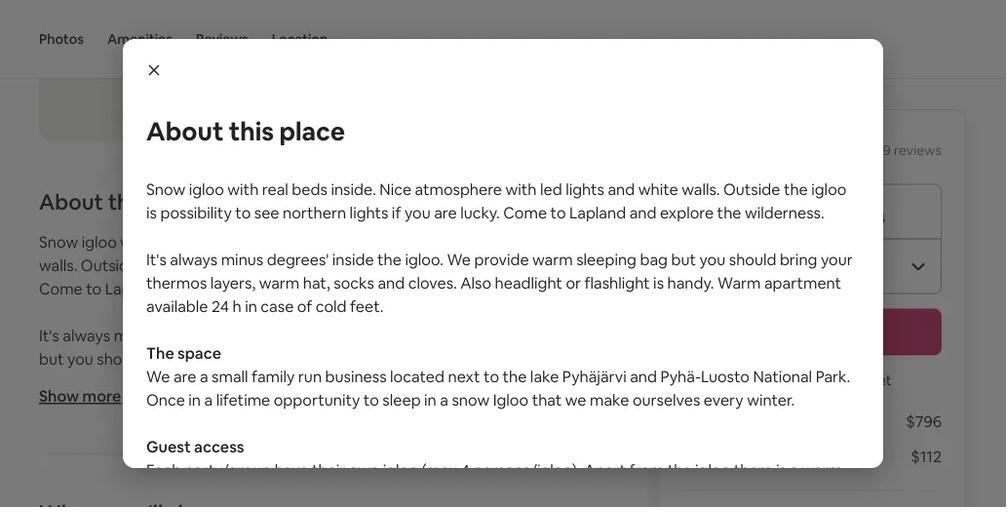 Task type: describe. For each thing, give the bounding box(es) containing it.
always for it's always minus degrees' inside the igloo. we provide warm sleeping bag but you should bring your thermos layers, warm hat, socks and cloves. also headlight or flashlight is handy. warm apartment  available 24 h in case of cold feet.
[[63, 325, 110, 345]]

luosto inside we are a small family run business located next to the lake pyhäjärvi and pyhä-luosto national park.
[[79, 489, 128, 507]]

reviews button
[[196, 0, 248, 78]]

or inside the it's always minus degrees' inside the igloo. we provide warm sleeping bag but you should bring your thermos layers, warm hat, socks and cloves. also headlight or flashlight is handy. warm apartment  available 24 h in case of cold feet.
[[110, 372, 125, 392]]

provide for it's always minus degrees' inside the igloo. we provide warm sleeping bag but you should bring your thermos layers, warm hat, socks and cloves. also headlight or flashlight is handy. warm apartment available 24 h in case of cold feet.
[[474, 249, 529, 269]]

airbnb service fee
[[682, 447, 813, 467]]

be
[[797, 371, 813, 389]]

winter.
[[747, 390, 795, 410]]

of inside it's always minus degrees' inside the igloo. we provide warm sleeping bag but you should bring your thermos layers, warm hat, socks and cloves. also headlight or flashlight is handy. warm apartment available 24 h in case of cold feet.
[[297, 296, 312, 316]]

see for it's always minus degrees' inside the igloo. we provide warm sleeping bag but you should bring your thermos layers, warm hat, socks and cloves. also headlight or flashlight is handy. warm apartment  available 24 h in case of cold feet.
[[315, 255, 341, 275]]

the inside the it's always minus degrees' inside the igloo. we provide warm sleeping bag but you should bring your thermos layers, warm hat, socks and cloves. also headlight or flashlight is handy. warm apartment  available 24 h in case of cold feet.
[[270, 325, 294, 345]]

about for it's always minus degrees' inside the igloo. we provide warm sleeping bag but you should bring your thermos layers, warm hat, socks and cloves. also headlight or flashlight is handy. warm apartment  available 24 h in case of cold feet.
[[39, 188, 103, 216]]

atmosphere for it's always minus degrees' inside the igloo. we provide warm sleeping bag but you should bring your thermos layers, warm hat, socks and cloves. also headlight or flashlight is handy. warm apartment  available 24 h in case of cold feet.
[[308, 232, 395, 252]]

money
[[342, 88, 379, 103]]

service
[[734, 447, 786, 467]]

we inside we are a small family run business located next to the lake pyhäjärvi and pyhä-luosto national park.
[[39, 466, 63, 486]]

x
[[719, 412, 727, 432]]

your inside 'to protect your payment, never transfer money or communicate outside of the airbnb website or app.'
[[184, 88, 208, 103]]

5
[[731, 412, 739, 432]]

$796
[[906, 412, 942, 432]]

snow igloo with real beds inside. nice atmosphere with led lights and white walls. outside the igloo is possibility to see northern lights if you are lucky. come to lapland and explore the wilderness. for it's always minus degrees' inside the igloo. we provide warm sleeping bag but you should bring your thermos layers, warm hat, socks and cloves. also headlight or flashlight is handy. warm apartment available 24 h in case of cold feet.
[[146, 179, 847, 222]]

called
[[193, 483, 235, 503]]

once
[[146, 390, 185, 410]]

party/group
[[184, 460, 271, 480]]

available for it's always minus degrees' inside the igloo. we provide warm sleeping bag but you should bring your thermos layers, warm hat, socks and cloves. also headlight or flashlight is handy. warm apartment available 24 h in case of cold feet.
[[146, 296, 208, 316]]

ourselves
[[633, 390, 701, 410]]

park. inside the space we are a small family run business located next to the lake pyhäjärvi and pyhä-luosto national park. once in a lifetime opportunity to sleep in a snow igloo that we make ourselves every winter.
[[816, 366, 851, 386]]

handy. for it's always minus degrees' inside the igloo. we provide warm sleeping bag but you should bring your thermos layers, warm hat, socks and cloves. also headlight or flashlight is handy. warm apartment  available 24 h in case of cold feet.
[[212, 372, 258, 392]]

the inside 'to protect your payment, never transfer money or communicate outside of the airbnb website or app.'
[[181, 103, 199, 118]]

lake inside we are a small family run business located next to the lake pyhäjärvi and pyhä-luosto national park.
[[423, 466, 452, 486]]

this for it's always minus degrees' inside the igloo. we provide warm sleeping bag but you should bring your thermos layers, warm hat, socks and cloves. also headlight or flashlight is handy. warm apartment  available 24 h in case of cold feet.
[[108, 188, 145, 216]]

minus for it's always minus degrees' inside the igloo. we provide warm sleeping bag but you should bring your thermos layers, warm hat, socks and cloves. also headlight or flashlight is handy. warm apartment available 24 h in case of cold feet.
[[221, 249, 264, 269]]

family inside the space we are a small family run business located next to the lake pyhäjärvi and pyhä-luosto national park. once in a lifetime opportunity to sleep in a snow igloo that we make ourselves every winter.
[[252, 366, 295, 386]]

have
[[275, 460, 309, 480]]

see for it's always minus degrees' inside the igloo. we provide warm sleeping bag but you should bring your thermos layers, warm hat, socks and cloves. also headlight or flashlight is handy. warm apartment available 24 h in case of cold feet.
[[254, 202, 279, 222]]

outside for it's always minus degrees' inside the igloo. we provide warm sleeping bag but you should bring your thermos layers, warm hat, socks and cloves. also headlight or flashlight is handy. warm apartment  available 24 h in case of cold feet.
[[81, 255, 138, 275]]

nice for it's always minus degrees' inside the igloo. we provide warm sleeping bag but you should bring your thermos layers, warm hat, socks and cloves. also headlight or flashlight is handy. warm apartment available 24 h in case of cold feet.
[[380, 179, 412, 199]]

national inside we are a small family run business located next to the lake pyhäjärvi and pyhä-luosto national park.
[[132, 489, 191, 507]]

their
[[312, 460, 346, 480]]

to
[[125, 88, 138, 103]]

bag for it's always minus degrees' inside the igloo. we provide warm sleeping bag but you should bring your thermos layers, warm hat, socks and cloves. also headlight or flashlight is handy. warm apartment available 24 h in case of cold feet.
[[640, 249, 668, 269]]

airbnb inside 'to protect your payment, never transfer money or communicate outside of the airbnb website or app.'
[[202, 103, 239, 118]]

spend
[[717, 483, 762, 503]]

thermos for it's always minus degrees' inside the igloo. we provide warm sleeping bag but you should bring your thermos layers, warm hat, socks and cloves. also headlight or flashlight is handy. warm apartment  available 24 h in case of cold feet.
[[224, 349, 285, 369]]

morning.
[[213, 507, 277, 507]]

nights
[[743, 412, 787, 432]]

it's inside guest access each party/group have their own igloo (max 4 persons/igloo). apart from the igloo there is a warm house called lucky ranch saloon. it's a restaurant building where the guests can spend time in the evening/ morning. the toilets and one shower are located inside of lucky ranch saloon and t
[[387, 483, 407, 503]]

wilderness. for it's always minus degrees' inside the igloo. we provide warm sleeping bag but you should bring your thermos layers, warm hat, socks and cloves. also headlight or flashlight is handy. warm apartment  available 24 h in case of cold feet.
[[280, 278, 360, 298]]

protect
[[140, 88, 181, 103]]

are inside the space we are a small family run business located next to the lake pyhäjärvi and pyhä-luosto national park. once in a lifetime opportunity to sleep in a snow igloo that we make ourselves every winter.
[[174, 366, 196, 386]]

restaurant
[[422, 483, 496, 503]]

saloon.
[[331, 483, 383, 503]]

thermos for it's always minus degrees' inside the igloo. we provide warm sleeping bag but you should bring your thermos layers, warm hat, socks and cloves. also headlight or flashlight is handy. warm apartment available 24 h in case of cold feet.
[[146, 273, 207, 293]]

we inside the space we are a small family run business located next to the lake pyhäjärvi and pyhä-luosto national park. once in a lifetime opportunity to sleep in a snow igloo that we make ourselves every winter.
[[146, 366, 170, 386]]

a left snow
[[440, 390, 449, 410]]

sleeping for it's always minus degrees' inside the igloo. we provide warm sleeping bag but you should bring your thermos layers, warm hat, socks and cloves. also headlight or flashlight is handy. warm apartment  available 24 h in case of cold feet.
[[469, 325, 530, 345]]

explore for it's always minus degrees' inside the igloo. we provide warm sleeping bag but you should bring your thermos layers, warm hat, socks and cloves. also headlight or flashlight is handy. warm apartment  available 24 h in case of cold feet.
[[196, 278, 249, 298]]

inside. for it's always minus degrees' inside the igloo. we provide warm sleeping bag but you should bring your thermos layers, warm hat, socks and cloves. also headlight or flashlight is handy. warm apartment available 24 h in case of cold feet.
[[331, 179, 376, 199]]

your for it's always minus degrees' inside the igloo. we provide warm sleeping bag but you should bring your thermos layers, warm hat, socks and cloves. also headlight or flashlight is handy. warm apartment  available 24 h in case of cold feet.
[[189, 349, 221, 369]]

headlight for it's always minus degrees' inside the igloo. we provide warm sleeping bag but you should bring your thermos layers, warm hat, socks and cloves. also headlight or flashlight is handy. warm apartment  available 24 h in case of cold feet.
[[39, 372, 107, 392]]

we are a small family run business located next to the lake pyhäjärvi and pyhä-luosto national park.
[[39, 466, 553, 507]]

national inside the space we are a small family run business located next to the lake pyhäjärvi and pyhä-luosto national park. once in a lifetime opportunity to sleep in a snow igloo that we make ourselves every winter.
[[753, 366, 812, 386]]

the inside the space we are a small family run business located next to the lake pyhäjärvi and pyhä-luosto national park. once in a lifetime opportunity to sleep in a snow igloo that we make ourselves every winter.
[[146, 343, 174, 363]]

is inside it's always minus degrees' inside the igloo. we provide warm sleeping bag but you should bring your thermos layers, warm hat, socks and cloves. also headlight or flashlight is handy. warm apartment available 24 h in case of cold feet.
[[654, 273, 664, 293]]

evening/
[[146, 507, 209, 507]]

sleeping for it's always minus degrees' inside the igloo. we provide warm sleeping bag but you should bring your thermos layers, warm hat, socks and cloves. also headlight or flashlight is handy. warm apartment available 24 h in case of cold feet.
[[577, 249, 637, 269]]

feet. for it's always minus degrees' inside the igloo. we provide warm sleeping bag but you should bring your thermos layers, warm hat, socks and cloves. also headlight or flashlight is handy. warm apartment  available 24 h in case of cold feet.
[[73, 395, 107, 415]]

walls. for it's always minus degrees' inside the igloo. we provide warm sleeping bag but you should bring your thermos layers, warm hat, socks and cloves. also headlight or flashlight is handy. warm apartment  available 24 h in case of cold feet.
[[39, 255, 77, 275]]

saloon
[[716, 507, 765, 507]]

snow for it's always minus degrees' inside the igloo. we provide warm sleeping bag but you should bring your thermos layers, warm hat, socks and cloves. also headlight or flashlight is handy. warm apartment  available 24 h in case of cold feet.
[[39, 232, 78, 252]]

can
[[688, 483, 714, 503]]

snow igloo with real beds inside. nice atmosphere with led lights and white walls. outside the igloo is possibility to see northern lights if you are lucky. come to lapland and explore the wilderness. for it's always minus degrees' inside the igloo. we provide warm sleeping bag but you should bring your thermos layers, warm hat, socks and cloves. also headlight or flashlight is handy. warm apartment  available 24 h in case of cold feet.
[[39, 232, 575, 298]]

park. inside we are a small family run business located next to the lake pyhäjärvi and pyhä-luosto national park.
[[194, 489, 229, 507]]

provide for it's always minus degrees' inside the igloo. we provide warm sleeping bag but you should bring your thermos layers, warm hat, socks and cloves. also headlight or flashlight is handy. warm apartment  available 24 h in case of cold feet.
[[367, 325, 422, 345]]

beds for it's always minus degrees' inside the igloo. we provide warm sleeping bag but you should bring your thermos layers, warm hat, socks and cloves. also headlight or flashlight is handy. warm apartment  available 24 h in case of cold feet.
[[185, 232, 220, 252]]

persons/igloo).
[[473, 460, 581, 480]]

$159
[[682, 412, 716, 432]]

flashlight for it's always minus degrees' inside the igloo. we provide warm sleeping bag but you should bring your thermos layers, warm hat, socks and cloves. also headlight or flashlight is handy. warm apartment  available 24 h in case of cold feet.
[[129, 372, 194, 392]]

airbnb service fee button
[[682, 447, 813, 467]]

layers, for it's always minus degrees' inside the igloo. we provide warm sleeping bag but you should bring your thermos layers, warm hat, socks and cloves. also headlight or flashlight is handy. warm apartment  available 24 h in case of cold feet.
[[288, 349, 333, 369]]

make
[[590, 390, 629, 410]]

1 horizontal spatial lucky
[[624, 507, 665, 507]]

white for it's always minus degrees' inside the igloo. we provide warm sleeping bag but you should bring your thermos layers, warm hat, socks and cloves. also headlight or flashlight is handy. warm apartment  available 24 h in case of cold feet.
[[531, 232, 571, 252]]

we inside the it's always minus degrees' inside the igloo. we provide warm sleeping bag but you should bring your thermos layers, warm hat, socks and cloves. also headlight or flashlight is handy. warm apartment  available 24 h in case of cold feet.
[[340, 325, 364, 345]]

website
[[241, 103, 284, 118]]

shower
[[420, 507, 473, 507]]

about this place for it's always minus degrees' inside the igloo. we provide warm sleeping bag but you should bring your thermos layers, warm hat, socks and cloves. also headlight or flashlight is handy. warm apartment  available 24 h in case of cold feet.
[[39, 188, 205, 216]]

reviews
[[196, 30, 248, 48]]

24 for it's always minus degrees' inside the igloo. we provide warm sleeping bag but you should bring your thermos layers, warm hat, socks and cloves. also headlight or flashlight is handy. warm apartment available 24 h in case of cold feet.
[[212, 296, 229, 316]]

bring for it's always minus degrees' inside the igloo. we provide warm sleeping bag but you should bring your thermos layers, warm hat, socks and cloves. also headlight or flashlight is handy. warm apartment  available 24 h in case of cold feet.
[[148, 349, 185, 369]]

degrees' for it's always minus degrees' inside the igloo. we provide warm sleeping bag but you should bring your thermos layers, warm hat, socks and cloves. also headlight or flashlight is handy. warm apartment  available 24 h in case of cold feet.
[[160, 325, 222, 345]]

headlight for it's always minus degrees' inside the igloo. we provide warm sleeping bag but you should bring your thermos layers, warm hat, socks and cloves. also headlight or flashlight is handy. warm apartment available 24 h in case of cold feet.
[[495, 273, 563, 293]]

handy. for it's always minus degrees' inside the igloo. we provide warm sleeping bag but you should bring your thermos layers, warm hat, socks and cloves. also headlight or flashlight is handy. warm apartment available 24 h in case of cold feet.
[[668, 273, 714, 293]]

149 reviews
[[870, 141, 942, 159]]

pyhä- inside the space we are a small family run business located next to the lake pyhäjärvi and pyhä-luosto national park. once in a lifetime opportunity to sleep in a snow igloo that we make ourselves every winter.
[[661, 366, 701, 386]]

you inside the it's always minus degrees' inside the igloo. we provide warm sleeping bag but you should bring your thermos layers, warm hat, socks and cloves. also headlight or flashlight is handy. warm apartment  available 24 h in case of cold feet.
[[67, 349, 93, 369]]

inside. for it's always minus degrees' inside the igloo. we provide warm sleeping bag but you should bring your thermos layers, warm hat, socks and cloves. also headlight or flashlight is handy. warm apartment  available 24 h in case of cold feet.
[[224, 232, 269, 252]]

come for it's always minus degrees' inside the igloo. we provide warm sleeping bag but you should bring your thermos layers, warm hat, socks and cloves. also headlight or flashlight is handy. warm apartment available 24 h in case of cold feet.
[[504, 202, 547, 222]]

you
[[732, 371, 756, 389]]

degrees' for it's always minus degrees' inside the igloo. we provide warm sleeping bag but you should bring your thermos layers, warm hat, socks and cloves. also headlight or flashlight is handy. warm apartment available 24 h in case of cold feet.
[[267, 249, 329, 269]]

lifetime
[[216, 390, 270, 410]]

but for it's always minus degrees' inside the igloo. we provide warm sleeping bag but you should bring your thermos layers, warm hat, socks and cloves. also headlight or flashlight is handy. warm apartment  available 24 h in case of cold feet.
[[39, 349, 64, 369]]

lapland for it's always minus degrees' inside the igloo. we provide warm sleeping bag but you should bring your thermos layers, warm hat, socks and cloves. also headlight or flashlight is handy. warm apartment  available 24 h in case of cold feet.
[[105, 278, 162, 298]]

guest access each party/group have their own igloo (max 4 persons/igloo). apart from the igloo there is a warm house called lucky ranch saloon. it's a restaurant building where the guests can spend time in the evening/ morning. the toilets and one shower are located inside of lucky ranch saloon and t
[[146, 436, 843, 507]]

$112
[[911, 447, 942, 467]]

the inside the space we are a small family run business located next to the lake pyhäjärvi and pyhä-luosto national park. once in a lifetime opportunity to sleep in a snow igloo that we make ourselves every winter.
[[503, 366, 527, 386]]

the inside it's always minus degrees' inside the igloo. we provide warm sleeping bag but you should bring your thermos layers, warm hat, socks and cloves. also headlight or flashlight is handy. warm apartment available 24 h in case of cold feet.
[[377, 249, 402, 269]]

charged
[[816, 371, 869, 389]]

are inside guest access each party/group have their own igloo (max 4 persons/igloo). apart from the igloo there is a warm house called lucky ranch saloon. it's a restaurant building where the guests can spend time in the evening/ morning. the toilets and one shower are located inside of lucky ranch saloon and t
[[476, 507, 499, 507]]

in inside guest access each party/group have their own igloo (max 4 persons/igloo). apart from the igloo there is a warm house called lucky ranch saloon. it's a restaurant building where the guests can spend time in the evening/ morning. the toilets and one shower are located inside of lucky ranch saloon and t
[[801, 483, 814, 503]]

toilets
[[311, 507, 356, 507]]

that
[[532, 390, 562, 410]]

show more button
[[39, 386, 137, 406]]

and inside we are a small family run business located next to the lake pyhäjärvi and pyhä-luosto national park.
[[523, 466, 550, 486]]

if for it's always minus degrees' inside the igloo. we provide warm sleeping bag but you should bring your thermos layers, warm hat, socks and cloves. also headlight or flashlight is handy. warm apartment available 24 h in case of cold feet.
[[392, 202, 401, 222]]

of inside the it's always minus degrees' inside the igloo. we provide warm sleeping bag but you should bring your thermos layers, warm hat, socks and cloves. also headlight or flashlight is handy. warm apartment  available 24 h in case of cold feet.
[[543, 372, 559, 392]]

0 vertical spatial lucky
[[239, 483, 280, 503]]

transfer
[[297, 88, 339, 103]]

amenities
[[107, 30, 173, 48]]

1/13/2024
[[824, 209, 886, 227]]

the space we are a small family run business located next to the lake pyhäjärvi and pyhä-luosto national park. once in a lifetime opportunity to sleep in a snow igloo that we make ourselves every winter.
[[146, 343, 851, 410]]

cloves. for it's always minus degrees' inside the igloo. we provide warm sleeping bag but you should bring your thermos layers, warm hat, socks and cloves. also headlight or flashlight is handy. warm apartment available 24 h in case of cold feet.
[[408, 273, 457, 293]]

(max
[[422, 460, 457, 480]]

in right sleep
[[424, 390, 437, 410]]

house
[[146, 483, 190, 503]]

1 vertical spatial ranch
[[669, 507, 713, 507]]

1/8/2024
[[694, 209, 750, 227]]

1 horizontal spatial airbnb
[[682, 447, 731, 467]]

nice for it's always minus degrees' inside the igloo. we provide warm sleeping bag but you should bring your thermos layers, warm hat, socks and cloves. also headlight or flashlight is handy. warm apartment  available 24 h in case of cold feet.
[[272, 232, 304, 252]]

pyhä- inside we are a small family run business located next to the lake pyhäjärvi and pyhä-luosto national park.
[[39, 489, 79, 507]]

next inside we are a small family run business located next to the lake pyhäjärvi and pyhä-luosto national park.
[[341, 466, 373, 486]]

to protect your payment, never transfer money or communicate outside of the airbnb website or app.
[[125, 88, 470, 118]]

pyhäjärvi inside we are a small family run business located next to the lake pyhäjärvi and pyhä-luosto national park.
[[455, 466, 519, 486]]

yet
[[872, 371, 892, 389]]

$159 x 5 nights
[[682, 412, 787, 432]]

business inside we are a small family run business located next to the lake pyhäjärvi and pyhä-luosto national park.
[[218, 466, 279, 486]]

more
[[83, 386, 121, 406]]

photos
[[39, 30, 84, 48]]

every
[[704, 390, 744, 410]]

it's always minus degrees' inside the igloo. we provide warm sleeping bag but you should bring your thermos layers, warm hat, socks and cloves. also headlight or flashlight is handy. warm apartment available 24 h in case of cold feet.
[[146, 249, 853, 316]]

is inside the it's always minus degrees' inside the igloo. we provide warm sleeping bag but you should bring your thermos layers, warm hat, socks and cloves. also headlight or flashlight is handy. warm apartment  available 24 h in case of cold feet.
[[197, 372, 208, 392]]

apart
[[584, 460, 626, 480]]

of inside guest access each party/group have their own igloo (max 4 persons/igloo). apart from the igloo there is a warm house called lucky ranch saloon. it's a restaurant building where the guests can spend time in the evening/ morning. the toilets and one shower are located inside of lucky ranch saloon and t
[[606, 507, 621, 507]]

outside for it's always minus degrees' inside the igloo. we provide warm sleeping bag but you should bring your thermos layers, warm hat, socks and cloves. also headlight or flashlight is handy. warm apartment available 24 h in case of cold feet.
[[724, 179, 781, 199]]

and inside the space we are a small family run business located next to the lake pyhäjärvi and pyhä-luosto national park. once in a lifetime opportunity to sleep in a snow igloo that we make ourselves every winter.
[[630, 366, 657, 386]]

case for it's always minus degrees' inside the igloo. we provide warm sleeping bag but you should bring your thermos layers, warm hat, socks and cloves. also headlight or flashlight is handy. warm apartment  available 24 h in case of cold feet.
[[507, 372, 540, 392]]

space
[[178, 343, 221, 363]]

beds for it's always minus degrees' inside the igloo. we provide warm sleeping bag but you should bring your thermos layers, warm hat, socks and cloves. also headlight or flashlight is handy. warm apartment available 24 h in case of cold feet.
[[292, 179, 328, 199]]

the inside we are a small family run business located next to the lake pyhäjärvi and pyhä-luosto national park.
[[395, 466, 420, 486]]

one
[[390, 507, 417, 507]]

to inside we are a small family run business located next to the lake pyhäjärvi and pyhä-luosto national park.
[[376, 466, 392, 486]]

bring for it's always minus degrees' inside the igloo. we provide warm sleeping bag but you should bring your thermos layers, warm hat, socks and cloves. also headlight or flashlight is handy. warm apartment available 24 h in case of cold feet.
[[780, 249, 818, 269]]

located inside guest access each party/group have their own igloo (max 4 persons/igloo). apart from the igloo there is a warm house called lucky ranch saloon. it's a restaurant building where the guests can spend time in the evening/ morning. the toilets and one shower are located inside of lucky ranch saloon and t
[[503, 507, 557, 507]]

lucky. for it's always minus degrees' inside the igloo. we provide warm sleeping bag but you should bring your thermos layers, warm hat, socks and cloves. also headlight or flashlight is handy. warm apartment  available 24 h in case of cold feet.
[[522, 255, 561, 275]]

time
[[765, 483, 798, 503]]

explore for it's always minus degrees' inside the igloo. we provide warm sleeping bag but you should bring your thermos layers, warm hat, socks and cloves. also headlight or flashlight is handy. warm apartment available 24 h in case of cold feet.
[[660, 202, 714, 222]]

luosto inside the space we are a small family run business located next to the lake pyhäjärvi and pyhä-luosto national park. once in a lifetime opportunity to sleep in a snow igloo that we make ourselves every winter.
[[701, 366, 750, 386]]

149
[[870, 141, 891, 159]]

own
[[349, 460, 380, 480]]

access
[[194, 436, 244, 456]]

about for it's always minus degrees' inside the igloo. we provide warm sleeping bag but you should bring your thermos layers, warm hat, socks and cloves. also headlight or flashlight is handy. warm apartment available 24 h in case of cold feet.
[[146, 115, 224, 148]]

photos button
[[39, 0, 84, 78]]

show more
[[39, 386, 121, 406]]

there
[[734, 460, 773, 480]]

h for it's always minus degrees' inside the igloo. we provide warm sleeping bag but you should bring your thermos layers, warm hat, socks and cloves. also headlight or flashlight is handy. warm apartment  available 24 h in case of cold feet.
[[479, 372, 488, 392]]

located inside we are a small family run business located next to the lake pyhäjärvi and pyhä-luosto national park.
[[283, 466, 337, 486]]

inside inside guest access each party/group have their own igloo (max 4 persons/igloo). apart from the igloo there is a warm house called lucky ranch saloon. it's a restaurant building where the guests can spend time in the evening/ morning. the toilets and one shower are located inside of lucky ranch saloon and t
[[560, 507, 602, 507]]

led for it's always minus degrees' inside the igloo. we provide warm sleeping bag but you should bring your thermos layers, warm hat, socks and cloves. also headlight or flashlight is handy. warm apartment  available 24 h in case of cold feet.
[[433, 232, 455, 252]]

bag for it's always minus degrees' inside the igloo. we provide warm sleeping bag but you should bring your thermos layers, warm hat, socks and cloves. also headlight or flashlight is handy. warm apartment  available 24 h in case of cold feet.
[[533, 325, 561, 345]]

about this space dialog
[[123, 39, 884, 507]]

socks for it's always minus degrees' inside the igloo. we provide warm sleeping bag but you should bring your thermos layers, warm hat, socks and cloves. also headlight or flashlight is handy. warm apartment  available 24 h in case of cold feet.
[[412, 349, 452, 369]]

igloo. for it's always minus degrees' inside the igloo. we provide warm sleeping bag but you should bring your thermos layers, warm hat, socks and cloves. also headlight or flashlight is handy. warm apartment  available 24 h in case of cold feet.
[[298, 325, 337, 345]]

and inside it's always minus degrees' inside the igloo. we provide warm sleeping bag but you should bring your thermos layers, warm hat, socks and cloves. also headlight or flashlight is handy. warm apartment available 24 h in case of cold feet.
[[378, 273, 405, 293]]

should for it's always minus degrees' inside the igloo. we provide warm sleeping bag but you should bring your thermos layers, warm hat, socks and cloves. also headlight or flashlight is handy. warm apartment  available 24 h in case of cold feet.
[[97, 349, 144, 369]]



Task type: vqa. For each thing, say whether or not it's contained in the screenshot.
should related to It's always minus degrees' inside the igloo. We provide warm sleeping bag but you should bring your thermos layers, warm hat, socks and cloves. Also headlight or flashlight is handy. Warm apartment available 24 h in case of cold feet.
yes



Task type: locate. For each thing, give the bounding box(es) containing it.
the down have
[[280, 507, 308, 507]]

atmosphere for it's always minus degrees' inside the igloo. we provide warm sleeping bag but you should bring your thermos layers, warm hat, socks and cloves. also headlight or flashlight is handy. warm apartment available 24 h in case of cold feet.
[[415, 179, 502, 199]]

always for it's always minus degrees' inside the igloo. we provide warm sleeping bag but you should bring your thermos layers, warm hat, socks and cloves. also headlight or flashlight is handy. warm apartment available 24 h in case of cold feet.
[[170, 249, 218, 269]]

explore
[[660, 202, 714, 222], [196, 278, 249, 298]]

but up show
[[39, 349, 64, 369]]

always up space
[[170, 249, 218, 269]]

national up 'winter.'
[[753, 366, 812, 386]]

case inside the it's always minus degrees' inside the igloo. we provide warm sleeping bag but you should bring your thermos layers, warm hat, socks and cloves. also headlight or flashlight is handy. warm apartment  available 24 h in case of cold feet.
[[507, 372, 540, 392]]

cloves. inside it's always minus degrees' inside the igloo. we provide warm sleeping bag but you should bring your thermos layers, warm hat, socks and cloves. also headlight or flashlight is handy. warm apartment available 24 h in case of cold feet.
[[408, 273, 457, 293]]

atmosphere inside about this space dialog
[[415, 179, 502, 199]]

next up toilets
[[341, 466, 373, 486]]

1 horizontal spatial provide
[[474, 249, 529, 269]]

1 vertical spatial inside.
[[224, 232, 269, 252]]

northern
[[283, 202, 346, 222], [344, 255, 407, 275]]

park. right be
[[816, 366, 851, 386]]

igloo.
[[405, 249, 444, 269], [298, 325, 337, 345]]

24
[[212, 296, 229, 316], [458, 372, 475, 392]]

location button
[[272, 0, 328, 78]]

flashlight inside the it's always minus degrees' inside the igloo. we provide warm sleeping bag but you should bring your thermos layers, warm hat, socks and cloves. also headlight or flashlight is handy. warm apartment  available 24 h in case of cold feet.
[[129, 372, 194, 392]]

1 horizontal spatial luosto
[[701, 366, 750, 386]]

lights
[[566, 179, 605, 199], [350, 202, 388, 222], [459, 232, 497, 252], [411, 255, 450, 275]]

available up space
[[146, 296, 208, 316]]

inside. inside about this space dialog
[[331, 179, 376, 199]]

this inside dialog
[[229, 115, 274, 148]]

1 horizontal spatial come
[[504, 202, 547, 222]]

hat, for it's always minus degrees' inside the igloo. we provide warm sleeping bag but you should bring your thermos layers, warm hat, socks and cloves. also headlight or flashlight is handy. warm apartment  available 24 h in case of cold feet.
[[381, 349, 408, 369]]

0 vertical spatial ranch
[[284, 483, 328, 503]]

pyhä-
[[661, 366, 701, 386], [39, 489, 79, 507]]

should down 1/8/2024
[[729, 249, 777, 269]]

1 horizontal spatial igloo.
[[405, 249, 444, 269]]

small left each
[[104, 466, 141, 486]]

possibility for it's always minus degrees' inside the igloo. we provide warm sleeping bag but you should bring your thermos layers, warm hat, socks and cloves. also headlight or flashlight is handy. warm apartment  available 24 h in case of cold feet.
[[222, 255, 293, 275]]

available for it's always minus degrees' inside the igloo. we provide warm sleeping bag but you should bring your thermos layers, warm hat, socks and cloves. also headlight or flashlight is handy. warm apartment  available 24 h in case of cold feet.
[[392, 372, 454, 392]]

in inside the it's always minus degrees' inside the igloo. we provide warm sleeping bag but you should bring your thermos layers, warm hat, socks and cloves. also headlight or flashlight is handy. warm apartment  available 24 h in case of cold feet.
[[491, 372, 504, 392]]

0 horizontal spatial handy.
[[212, 372, 258, 392]]

headlight inside the it's always minus degrees' inside the igloo. we provide warm sleeping bag but you should bring your thermos layers, warm hat, socks and cloves. also headlight or flashlight is handy. warm apartment  available 24 h in case of cold feet.
[[39, 372, 107, 392]]

small inside the space we are a small family run business located next to the lake pyhäjärvi and pyhä-luosto national park. once in a lifetime opportunity to sleep in a snow igloo that we make ourselves every winter.
[[212, 366, 248, 386]]

case left we
[[507, 372, 540, 392]]

inside inside the it's always minus degrees' inside the igloo. we provide warm sleeping bag but you should bring your thermos layers, warm hat, socks and cloves. also headlight or flashlight is handy. warm apartment  available 24 h in case of cold feet.
[[225, 325, 267, 345]]

this down the outside
[[108, 188, 145, 216]]

feet. for it's always minus degrees' inside the igloo. we provide warm sleeping bag but you should bring your thermos layers, warm hat, socks and cloves. also headlight or flashlight is handy. warm apartment available 24 h in case of cold feet.
[[350, 296, 384, 316]]

app.
[[300, 103, 324, 118]]

run
[[298, 366, 322, 386], [191, 466, 215, 486]]

0 horizontal spatial business
[[218, 466, 279, 486]]

wilderness.
[[745, 202, 825, 222], [280, 278, 360, 298]]

h up lifetime
[[233, 296, 242, 316]]

headlight inside it's always minus degrees' inside the igloo. we provide warm sleeping bag but you should bring your thermos layers, warm hat, socks and cloves. also headlight or flashlight is handy. warm apartment available 24 h in case of cold feet.
[[495, 273, 563, 293]]

business inside the space we are a small family run business located next to the lake pyhäjärvi and pyhä-luosto national park. once in a lifetime opportunity to sleep in a snow igloo that we make ourselves every winter.
[[325, 366, 387, 386]]

a down space
[[200, 366, 208, 386]]

luosto left house
[[79, 489, 128, 507]]

small inside we are a small family run business located next to the lake pyhäjärvi and pyhä-luosto national park.
[[104, 466, 141, 486]]

cloves. for it's always minus degrees' inside the igloo. we provide warm sleeping bag but you should bring your thermos layers, warm hat, socks and cloves. also headlight or flashlight is handy. warm apartment  available 24 h in case of cold feet.
[[486, 349, 535, 369]]

bring inside it's always minus degrees' inside the igloo. we provide warm sleeping bag but you should bring your thermos layers, warm hat, socks and cloves. also headlight or flashlight is handy. warm apartment available 24 h in case of cold feet.
[[780, 249, 818, 269]]

socks inside the it's always minus degrees' inside the igloo. we provide warm sleeping bag but you should bring your thermos layers, warm hat, socks and cloves. also headlight or flashlight is handy. warm apartment  available 24 h in case of cold feet.
[[412, 349, 452, 369]]

0 horizontal spatial igloo.
[[298, 325, 337, 345]]

park.
[[816, 366, 851, 386], [194, 489, 229, 507]]

h left igloo
[[479, 372, 488, 392]]

0 vertical spatial outside
[[724, 179, 781, 199]]

0 horizontal spatial degrees'
[[160, 325, 222, 345]]

your right the protect
[[184, 88, 208, 103]]

degrees' inside it's always minus degrees' inside the igloo. we provide warm sleeping bag but you should bring your thermos layers, warm hat, socks and cloves. also headlight or flashlight is handy. warm apartment available 24 h in case of cold feet.
[[267, 249, 329, 269]]

case up the it's always minus degrees' inside the igloo. we provide warm sleeping bag but you should bring your thermos layers, warm hat, socks and cloves. also headlight or flashlight is handy. warm apartment  available 24 h in case of cold feet.
[[261, 296, 294, 316]]

hat, up the it's always minus degrees' inside the igloo. we provide warm sleeping bag but you should bring your thermos layers, warm hat, socks and cloves. also headlight or flashlight is handy. warm apartment  available 24 h in case of cold feet.
[[303, 273, 330, 293]]

also up that
[[538, 349, 569, 369]]

national down each
[[132, 489, 191, 507]]

provide
[[474, 249, 529, 269], [367, 325, 422, 345]]

national
[[753, 366, 812, 386], [132, 489, 191, 507]]

business up morning.
[[218, 466, 279, 486]]

with
[[228, 179, 259, 199], [506, 179, 537, 199], [120, 232, 151, 252], [398, 232, 430, 252]]

1 vertical spatial handy.
[[212, 372, 258, 392]]

white
[[638, 179, 678, 199], [531, 232, 571, 252]]

it's for it's always minus degrees' inside the igloo. we provide warm sleeping bag but you should bring your thermos layers, warm hat, socks and cloves. also headlight or flashlight is handy. warm apartment available 24 h in case of cold feet.
[[146, 249, 167, 269]]

0 horizontal spatial it's
[[39, 325, 59, 345]]

handy.
[[668, 273, 714, 293], [212, 372, 258, 392]]

24 inside the it's always minus degrees' inside the igloo. we provide warm sleeping bag but you should bring your thermos layers, warm hat, socks and cloves. also headlight or flashlight is handy. warm apartment  available 24 h in case of cold feet.
[[458, 372, 475, 392]]

layers, up opportunity
[[288, 349, 333, 369]]

of inside 'to protect your payment, never transfer money or communicate outside of the airbnb website or app.'
[[167, 103, 179, 118]]

h for it's always minus degrees' inside the igloo. we provide warm sleeping bag but you should bring your thermos layers, warm hat, socks and cloves. also headlight or flashlight is handy. warm apartment available 24 h in case of cold feet.
[[233, 296, 242, 316]]

provide inside it's always minus degrees' inside the igloo. we provide warm sleeping bag but you should bring your thermos layers, warm hat, socks and cloves. also headlight or flashlight is handy. warm apartment available 24 h in case of cold feet.
[[474, 249, 529, 269]]

lapland inside about this space dialog
[[570, 202, 626, 222]]

possibility for it's always minus degrees' inside the igloo. we provide warm sleeping bag but you should bring your thermos layers, warm hat, socks and cloves. also headlight or flashlight is handy. warm apartment available 24 h in case of cold feet.
[[160, 202, 232, 222]]

lake up that
[[530, 366, 559, 386]]

1 horizontal spatial national
[[753, 366, 812, 386]]

1 horizontal spatial always
[[170, 249, 218, 269]]

walls.
[[682, 179, 720, 199], [39, 255, 77, 275]]

feet. inside the it's always minus degrees' inside the igloo. we provide warm sleeping bag but you should bring your thermos layers, warm hat, socks and cloves. also headlight or flashlight is handy. warm apartment  available 24 h in case of cold feet.
[[73, 395, 107, 415]]

0 vertical spatial nice
[[380, 179, 412, 199]]

0 horizontal spatial if
[[392, 202, 401, 222]]

guest
[[146, 436, 191, 456]]

family
[[252, 366, 295, 386], [144, 466, 188, 486]]

1 horizontal spatial if
[[453, 255, 462, 275]]

next
[[448, 366, 480, 386], [341, 466, 373, 486]]

place inside about this space dialog
[[279, 115, 345, 148]]

inside.
[[331, 179, 376, 199], [224, 232, 269, 252]]

also inside the it's always minus degrees' inside the igloo. we provide warm sleeping bag but you should bring your thermos layers, warm hat, socks and cloves. also headlight or flashlight is handy. warm apartment  available 24 h in case of cold feet.
[[538, 349, 569, 369]]

located up sleep
[[390, 366, 445, 386]]

lucky down 'guests'
[[624, 507, 665, 507]]

family down guest
[[144, 466, 188, 486]]

0 horizontal spatial national
[[132, 489, 191, 507]]

from
[[629, 460, 664, 480]]

0 vertical spatial h
[[233, 296, 242, 316]]

bag
[[640, 249, 668, 269], [533, 325, 561, 345]]

0 vertical spatial national
[[753, 366, 812, 386]]

come
[[504, 202, 547, 222], [39, 278, 83, 298]]

is inside guest access each party/group have their own igloo (max 4 persons/igloo). apart from the igloo there is a warm house called lucky ranch saloon. it's a restaurant building where the guests can spend time in the evening/ morning. the toilets and one shower are located inside of lucky ranch saloon and t
[[776, 460, 787, 480]]

to
[[235, 202, 251, 222], [551, 202, 566, 222], [296, 255, 312, 275], [86, 278, 102, 298], [484, 366, 499, 386], [364, 390, 379, 410], [376, 466, 392, 486]]

4
[[461, 460, 470, 480]]

of up the it's always minus degrees' inside the igloo. we provide warm sleeping bag but you should bring your thermos layers, warm hat, socks and cloves. also headlight or flashlight is handy. warm apartment  available 24 h in case of cold feet.
[[297, 296, 312, 316]]

a inside we are a small family run business located next to the lake pyhäjärvi and pyhä-luosto national park.
[[93, 466, 101, 486]]

0 horizontal spatial walls.
[[39, 255, 77, 275]]

apartment for it's always minus degrees' inside the igloo. we provide warm sleeping bag but you should bring your thermos layers, warm hat, socks and cloves. also headlight or flashlight is handy. warm apartment  available 24 h in case of cold feet.
[[309, 372, 386, 392]]

this down the payment,
[[229, 115, 274, 148]]

of down apart
[[606, 507, 621, 507]]

1 horizontal spatial cloves.
[[486, 349, 535, 369]]

lucky
[[239, 483, 280, 503], [624, 507, 665, 507]]

should up more
[[97, 349, 144, 369]]

but
[[671, 249, 696, 269], [39, 349, 64, 369]]

1 vertical spatial small
[[104, 466, 141, 486]]

0 horizontal spatial about
[[39, 188, 103, 216]]

0 horizontal spatial luosto
[[79, 489, 128, 507]]

apartment down 1/13/2024
[[765, 273, 842, 293]]

0 vertical spatial lake
[[530, 366, 559, 386]]

1 horizontal spatial thermos
[[224, 349, 285, 369]]

socks
[[334, 273, 374, 293], [412, 349, 452, 369]]

0 vertical spatial walls.
[[682, 179, 720, 199]]

0 horizontal spatial park.
[[194, 489, 229, 507]]

in right 'once' at left bottom
[[188, 390, 201, 410]]

lake left 4
[[423, 466, 452, 486]]

nice
[[380, 179, 412, 199], [272, 232, 304, 252]]

layers, inside it's always minus degrees' inside the igloo. we provide warm sleeping bag but you should bring your thermos layers, warm hat, socks and cloves. also headlight or flashlight is handy. warm apartment available 24 h in case of cold feet.
[[210, 273, 256, 293]]

warm down 1/8/2024
[[718, 273, 761, 293]]

run inside the space we are a small family run business located next to the lake pyhäjärvi and pyhä-luosto national park. once in a lifetime opportunity to sleep in a snow igloo that we make ourselves every winter.
[[298, 366, 322, 386]]

show
[[39, 386, 79, 406]]

in
[[245, 296, 257, 316], [491, 372, 504, 392], [188, 390, 201, 410], [424, 390, 437, 410], [801, 483, 814, 503]]

family up lifetime
[[252, 366, 295, 386]]

1 vertical spatial snow igloo with real beds inside. nice atmosphere with led lights and white walls. outside the igloo is possibility to see northern lights if you are lucky. come to lapland and explore the wilderness.
[[39, 232, 575, 298]]

place for it's always minus degrees' inside the igloo. we provide warm sleeping bag but you should bring your thermos layers, warm hat, socks and cloves. also headlight or flashlight is handy. warm apartment  available 24 h in case of cold feet.
[[150, 188, 205, 216]]

airbnb
[[202, 103, 239, 118], [682, 447, 731, 467]]

sleeping
[[577, 249, 637, 269], [469, 325, 530, 345]]

cold inside it's always minus degrees' inside the igloo. we provide warm sleeping bag but you should bring your thermos layers, warm hat, socks and cloves. also headlight or flashlight is handy. warm apartment available 24 h in case of cold feet.
[[316, 296, 347, 316]]

next inside the space we are a small family run business located next to the lake pyhäjärvi and pyhä-luosto national park. once in a lifetime opportunity to sleep in a snow igloo that we make ourselves every winter.
[[448, 366, 480, 386]]

handy. down 1/8/2024
[[668, 273, 714, 293]]

bag inside it's always minus degrees' inside the igloo. we provide warm sleeping bag but you should bring your thermos layers, warm hat, socks and cloves. also headlight or flashlight is handy. warm apartment available 24 h in case of cold feet.
[[640, 249, 668, 269]]

hat, inside the it's always minus degrees' inside the igloo. we provide warm sleeping bag but you should bring your thermos layers, warm hat, socks and cloves. also headlight or flashlight is handy. warm apartment  available 24 h in case of cold feet.
[[381, 349, 408, 369]]

snow
[[452, 390, 490, 410]]

minus inside the it's always minus degrees' inside the igloo. we provide warm sleeping bag but you should bring your thermos layers, warm hat, socks and cloves. also headlight or flashlight is handy. warm apartment  available 24 h in case of cold feet.
[[114, 325, 156, 345]]

1 horizontal spatial socks
[[412, 349, 452, 369]]

lapland for it's always minus degrees' inside the igloo. we provide warm sleeping bag but you should bring your thermos layers, warm hat, socks and cloves. also headlight or flashlight is handy. warm apartment available 24 h in case of cold feet.
[[570, 202, 626, 222]]

your
[[184, 88, 208, 103], [821, 249, 853, 269], [189, 349, 221, 369]]

1 horizontal spatial apartment
[[765, 273, 842, 293]]

0 vertical spatial northern
[[283, 202, 346, 222]]

pyhäjärvi
[[563, 366, 627, 386], [455, 466, 519, 486]]

located inside the space we are a small family run business located next to the lake pyhäjärvi and pyhä-luosto national park. once in a lifetime opportunity to sleep in a snow igloo that we make ourselves every winter.
[[390, 366, 445, 386]]

0 vertical spatial led
[[540, 179, 562, 199]]

1 vertical spatial layers,
[[288, 349, 333, 369]]

a left each
[[93, 466, 101, 486]]

thermos
[[146, 273, 207, 293], [224, 349, 285, 369]]

cold
[[316, 296, 347, 316], [39, 395, 70, 415]]

hat, for it's always minus degrees' inside the igloo. we provide warm sleeping bag but you should bring your thermos layers, warm hat, socks and cloves. also headlight or flashlight is handy. warm apartment available 24 h in case of cold feet.
[[303, 273, 330, 293]]

flashlight inside it's always minus degrees' inside the igloo. we provide warm sleeping bag but you should bring your thermos layers, warm hat, socks and cloves. also headlight or flashlight is handy. warm apartment available 24 h in case of cold feet.
[[585, 273, 650, 293]]

1 vertical spatial provide
[[367, 325, 422, 345]]

warm
[[533, 249, 573, 269], [259, 273, 300, 293], [425, 325, 466, 345], [337, 349, 377, 369], [802, 460, 843, 480]]

thermos up space
[[146, 273, 207, 293]]

but inside it's always minus degrees' inside the igloo. we provide warm sleeping bag but you should bring your thermos layers, warm hat, socks and cloves. also headlight or flashlight is handy. warm apartment available 24 h in case of cold feet.
[[671, 249, 696, 269]]

cold up the it's always minus degrees' inside the igloo. we provide warm sleeping bag but you should bring your thermos layers, warm hat, socks and cloves. also headlight or flashlight is handy. warm apartment  available 24 h in case of cold feet.
[[316, 296, 347, 316]]

but for it's always minus degrees' inside the igloo. we provide warm sleeping bag but you should bring your thermos layers, warm hat, socks and cloves. also headlight or flashlight is handy. warm apartment available 24 h in case of cold feet.
[[671, 249, 696, 269]]

luosto up every
[[701, 366, 750, 386]]

come for it's always minus degrees' inside the igloo. we provide warm sleeping bag but you should bring your thermos layers, warm hat, socks and cloves. also headlight or flashlight is handy. warm apartment  available 24 h in case of cold feet.
[[39, 278, 83, 298]]

0 vertical spatial always
[[170, 249, 218, 269]]

we inside it's always minus degrees' inside the igloo. we provide warm sleeping bag but you should bring your thermos layers, warm hat, socks and cloves. also headlight or flashlight is handy. warm apartment available 24 h in case of cold feet.
[[447, 249, 471, 269]]

a up one
[[410, 483, 419, 503]]

0 vertical spatial possibility
[[160, 202, 232, 222]]

inside for it's always minus degrees' inside the igloo. we provide warm sleeping bag but you should bring your thermos layers, warm hat, socks and cloves. also headlight or flashlight is handy. warm apartment available 24 h in case of cold feet.
[[332, 249, 374, 269]]

igloo. for it's always minus degrees' inside the igloo. we provide warm sleeping bag but you should bring your thermos layers, warm hat, socks and cloves. also headlight or flashlight is handy. warm apartment available 24 h in case of cold feet.
[[405, 249, 444, 269]]

0 vertical spatial the
[[146, 343, 174, 363]]

opportunity
[[274, 390, 360, 410]]

place down the outside
[[150, 188, 205, 216]]

1 horizontal spatial should
[[729, 249, 777, 269]]

ranch down "can"
[[669, 507, 713, 507]]

0 horizontal spatial wilderness.
[[280, 278, 360, 298]]

the left space
[[146, 343, 174, 363]]

1 vertical spatial next
[[341, 466, 373, 486]]

1 vertical spatial headlight
[[39, 372, 107, 392]]

outside
[[125, 103, 165, 118]]

2 horizontal spatial it's
[[387, 483, 407, 503]]

led for it's always minus degrees' inside the igloo. we provide warm sleeping bag but you should bring your thermos layers, warm hat, socks and cloves. also headlight or flashlight is handy. warm apartment available 24 h in case of cold feet.
[[540, 179, 562, 199]]

1 vertical spatial national
[[132, 489, 191, 507]]

igloo. inside the it's always minus degrees' inside the igloo. we provide warm sleeping bag but you should bring your thermos layers, warm hat, socks and cloves. also headlight or flashlight is handy. warm apartment  available 24 h in case of cold feet.
[[298, 325, 337, 345]]

0 horizontal spatial cold
[[39, 395, 70, 415]]

0 horizontal spatial come
[[39, 278, 83, 298]]

available inside it's always minus degrees' inside the igloo. we provide warm sleeping bag but you should bring your thermos layers, warm hat, socks and cloves. also headlight or flashlight is handy. warm apartment available 24 h in case of cold feet.
[[146, 296, 208, 316]]

thermos up lifetime
[[224, 349, 285, 369]]

layers,
[[210, 273, 256, 293], [288, 349, 333, 369]]

always up show more button
[[63, 325, 110, 345]]

1 vertical spatial 24
[[458, 372, 475, 392]]

0 vertical spatial about this place
[[146, 115, 345, 148]]

place for it's always minus degrees' inside the igloo. we provide warm sleeping bag but you should bring your thermos layers, warm hat, socks and cloves. also headlight or flashlight is handy. warm apartment available 24 h in case of cold feet.
[[279, 115, 345, 148]]

payment,
[[210, 88, 261, 103]]

apartment for it's always minus degrees' inside the igloo. we provide warm sleeping bag but you should bring your thermos layers, warm hat, socks and cloves. also headlight or flashlight is handy. warm apartment available 24 h in case of cold feet.
[[765, 273, 842, 293]]

layers, for it's always minus degrees' inside the igloo. we provide warm sleeping bag but you should bring your thermos layers, warm hat, socks and cloves. also headlight or flashlight is handy. warm apartment available 24 h in case of cold feet.
[[210, 273, 256, 293]]

minus for it's always minus degrees' inside the igloo. we provide warm sleeping bag but you should bring your thermos layers, warm hat, socks and cloves. also headlight or flashlight is handy. warm apartment  available 24 h in case of cold feet.
[[114, 325, 156, 345]]

real for it's always minus degrees' inside the igloo. we provide warm sleeping bag but you should bring your thermos layers, warm hat, socks and cloves. also headlight or flashlight is handy. warm apartment  available 24 h in case of cold feet.
[[155, 232, 181, 252]]

minus
[[221, 249, 264, 269], [114, 325, 156, 345]]

1 horizontal spatial 24
[[458, 372, 475, 392]]

1 horizontal spatial ranch
[[669, 507, 713, 507]]

0 vertical spatial minus
[[221, 249, 264, 269]]

1 horizontal spatial snow
[[146, 179, 185, 199]]

never
[[264, 88, 294, 103]]

place
[[279, 115, 345, 148], [150, 188, 205, 216]]

1 vertical spatial but
[[39, 349, 64, 369]]

white inside about this space dialog
[[638, 179, 678, 199]]

0 vertical spatial pyhä-
[[661, 366, 701, 386]]

cloves. inside the it's always minus degrees' inside the igloo. we provide warm sleeping bag but you should bring your thermos layers, warm hat, socks and cloves. also headlight or flashlight is handy. warm apartment  available 24 h in case of cold feet.
[[486, 349, 535, 369]]

of down the protect
[[167, 103, 179, 118]]

also for it's always minus degrees' inside the igloo. we provide warm sleeping bag but you should bring your thermos layers, warm hat, socks and cloves. also headlight or flashlight is handy. warm apartment  available 24 h in case of cold feet.
[[538, 349, 569, 369]]

northern for it's always minus degrees' inside the igloo. we provide warm sleeping bag but you should bring your thermos layers, warm hat, socks and cloves. also headlight or flashlight is handy. warm apartment  available 24 h in case of cold feet.
[[344, 255, 407, 275]]

socks for it's always minus degrees' inside the igloo. we provide warm sleeping bag but you should bring your thermos layers, warm hat, socks and cloves. also headlight or flashlight is handy. warm apartment available 24 h in case of cold feet.
[[334, 273, 374, 293]]

handy. inside the it's always minus degrees' inside the igloo. we provide warm sleeping bag but you should bring your thermos layers, warm hat, socks and cloves. also headlight or flashlight is handy. warm apartment  available 24 h in case of cold feet.
[[212, 372, 258, 392]]

a up time
[[790, 460, 799, 480]]

1 horizontal spatial layers,
[[288, 349, 333, 369]]

0 horizontal spatial case
[[261, 296, 294, 316]]

snow for it's always minus degrees' inside the igloo. we provide warm sleeping bag but you should bring your thermos layers, warm hat, socks and cloves. also headlight or flashlight is handy. warm apartment available 24 h in case of cold feet.
[[146, 179, 185, 199]]

explore inside about this space dialog
[[660, 202, 714, 222]]

0 horizontal spatial should
[[97, 349, 144, 369]]

about this place inside about this space dialog
[[146, 115, 345, 148]]

1 vertical spatial it's
[[39, 325, 59, 345]]

guests
[[636, 483, 684, 503]]

about inside dialog
[[146, 115, 224, 148]]

it's for it's always minus degrees' inside the igloo. we provide warm sleeping bag but you should bring your thermos layers, warm hat, socks and cloves. also headlight or flashlight is handy. warm apartment  available 24 h in case of cold feet.
[[39, 325, 59, 345]]

about this place for it's always minus degrees' inside the igloo. we provide warm sleeping bag but you should bring your thermos layers, warm hat, socks and cloves. also headlight or flashlight is handy. warm apartment available 24 h in case of cold feet.
[[146, 115, 345, 148]]

0 vertical spatial real
[[262, 179, 288, 199]]

also up the space we are a small family run business located next to the lake pyhäjärvi and pyhä-luosto national park. once in a lifetime opportunity to sleep in a snow igloo that we make ourselves every winter.
[[461, 273, 492, 293]]

won't
[[759, 371, 794, 389]]

available left igloo
[[392, 372, 454, 392]]

24 left igloo
[[458, 372, 475, 392]]

1 vertical spatial socks
[[412, 349, 452, 369]]

ranch down have
[[284, 483, 328, 503]]

lucky. for it's always minus degrees' inside the igloo. we provide warm sleeping bag but you should bring your thermos layers, warm hat, socks and cloves. also headlight or flashlight is handy. warm apartment available 24 h in case of cold feet.
[[461, 202, 500, 222]]

this for it's always minus degrees' inside the igloo. we provide warm sleeping bag but you should bring your thermos layers, warm hat, socks and cloves. also headlight or flashlight is handy. warm apartment available 24 h in case of cold feet.
[[229, 115, 274, 148]]

warm for it's always minus degrees' inside the igloo. we provide warm sleeping bag but you should bring your thermos layers, warm hat, socks and cloves. also headlight or flashlight is handy. warm apartment  available 24 h in case of cold feet.
[[262, 372, 305, 392]]

igloo. inside it's always minus degrees' inside the igloo. we provide warm sleeping bag but you should bring your thermos layers, warm hat, socks and cloves. also headlight or flashlight is handy. warm apartment available 24 h in case of cold feet.
[[405, 249, 444, 269]]

run down access
[[191, 466, 215, 486]]

but down 1/8/2024
[[671, 249, 696, 269]]

1 vertical spatial case
[[507, 372, 540, 392]]

handy. down space
[[212, 372, 258, 392]]

0 horizontal spatial pyhäjärvi
[[455, 466, 519, 486]]

atmosphere
[[415, 179, 502, 199], [308, 232, 395, 252]]

thermos inside the it's always minus degrees' inside the igloo. we provide warm sleeping bag but you should bring your thermos layers, warm hat, socks and cloves. also headlight or flashlight is handy. warm apartment  available 24 h in case of cold feet.
[[224, 349, 285, 369]]

provide inside the it's always minus degrees' inside the igloo. we provide warm sleeping bag but you should bring your thermos layers, warm hat, socks and cloves. also headlight or flashlight is handy. warm apartment  available 24 h in case of cold feet.
[[367, 325, 422, 345]]

sleep
[[383, 390, 421, 410]]

1 horizontal spatial the
[[280, 507, 308, 507]]

cold for it's always minus degrees' inside the igloo. we provide warm sleeping bag but you should bring your thermos layers, warm hat, socks and cloves. also headlight or flashlight is handy. warm apartment  available 24 h in case of cold feet.
[[39, 395, 70, 415]]

family inside we are a small family run business located next to the lake pyhäjärvi and pyhä-luosto national park.
[[144, 466, 188, 486]]

0 vertical spatial handy.
[[668, 273, 714, 293]]

should for it's always minus degrees' inside the igloo. we provide warm sleeping bag but you should bring your thermos layers, warm hat, socks and cloves. also headlight or flashlight is handy. warm apartment available 24 h in case of cold feet.
[[729, 249, 777, 269]]

you inside it's always minus degrees' inside the igloo. we provide warm sleeping bag but you should bring your thermos layers, warm hat, socks and cloves. also headlight or flashlight is handy. warm apartment available 24 h in case of cold feet.
[[700, 249, 726, 269]]

also for it's always minus degrees' inside the igloo. we provide warm sleeping bag but you should bring your thermos layers, warm hat, socks and cloves. also headlight or flashlight is handy. warm apartment available 24 h in case of cold feet.
[[461, 273, 492, 293]]

walls. for it's always minus degrees' inside the igloo. we provide warm sleeping bag but you should bring your thermos layers, warm hat, socks and cloves. also headlight or flashlight is handy. warm apartment available 24 h in case of cold feet.
[[682, 179, 720, 199]]

24 up space
[[212, 296, 229, 316]]

inside for it's always minus degrees' inside the igloo. we provide warm sleeping bag but you should bring your thermos layers, warm hat, socks and cloves. also headlight or flashlight is handy. warm apartment  available 24 h in case of cold feet.
[[225, 325, 267, 345]]

are
[[434, 202, 457, 222], [495, 255, 518, 275], [174, 366, 196, 386], [66, 466, 89, 486], [476, 507, 499, 507]]

0 horizontal spatial bag
[[533, 325, 561, 345]]

run inside we are a small family run business located next to the lake pyhäjärvi and pyhä-luosto national park.
[[191, 466, 215, 486]]

if inside about this space dialog
[[392, 202, 401, 222]]

case for it's always minus degrees' inside the igloo. we provide warm sleeping bag but you should bring your thermos layers, warm hat, socks and cloves. also headlight or flashlight is handy. warm apartment available 24 h in case of cold feet.
[[261, 296, 294, 316]]

it's always minus degrees' inside the igloo. we provide warm sleeping bag but you should bring your thermos layers, warm hat, socks and cloves. also headlight or flashlight is handy. warm apartment  available 24 h in case of cold feet.
[[39, 325, 573, 415]]

flashlight for it's always minus degrees' inside the igloo. we provide warm sleeping bag but you should bring your thermos layers, warm hat, socks and cloves. also headlight or flashlight is handy. warm apartment available 24 h in case of cold feet.
[[585, 273, 650, 293]]

lucky up morning.
[[239, 483, 280, 503]]

this
[[229, 115, 274, 148], [108, 188, 145, 216]]

1 horizontal spatial explore
[[660, 202, 714, 222]]

0 vertical spatial feet.
[[350, 296, 384, 316]]

0 vertical spatial bag
[[640, 249, 668, 269]]

possibility
[[160, 202, 232, 222], [222, 255, 293, 275]]

about this place down the payment,
[[146, 115, 345, 148]]

fee
[[789, 447, 813, 467]]

2 vertical spatial your
[[189, 349, 221, 369]]

layers, up space
[[210, 273, 256, 293]]

handy. inside it's always minus degrees' inside the igloo. we provide warm sleeping bag but you should bring your thermos layers, warm hat, socks and cloves. also headlight or flashlight is handy. warm apartment available 24 h in case of cold feet.
[[668, 273, 714, 293]]

if
[[392, 202, 401, 222], [453, 255, 462, 275]]

each
[[146, 460, 181, 480]]

hat, inside it's always minus degrees' inside the igloo. we provide warm sleeping bag but you should bring your thermos layers, warm hat, socks and cloves. also headlight or flashlight is handy. warm apartment available 24 h in case of cold feet.
[[303, 273, 330, 293]]

in right time
[[801, 483, 814, 503]]

0 horizontal spatial explore
[[196, 278, 249, 298]]

0 vertical spatial apartment
[[765, 273, 842, 293]]

cold for it's always minus degrees' inside the igloo. we provide warm sleeping bag but you should bring your thermos layers, warm hat, socks and cloves. also headlight or flashlight is handy. warm apartment available 24 h in case of cold feet.
[[316, 296, 347, 316]]

0 vertical spatial run
[[298, 366, 322, 386]]

cold left more
[[39, 395, 70, 415]]

1 horizontal spatial lapland
[[570, 202, 626, 222]]

warm inside it's always minus degrees' inside the igloo. we provide warm sleeping bag but you should bring your thermos layers, warm hat, socks and cloves. also headlight or flashlight is handy. warm apartment available 24 h in case of cold feet.
[[718, 273, 761, 293]]

you won't be charged yet
[[732, 371, 892, 389]]

run up opportunity
[[298, 366, 322, 386]]

in up the it's always minus degrees' inside the igloo. we provide warm sleeping bag but you should bring your thermos layers, warm hat, socks and cloves. also headlight or flashlight is handy. warm apartment  available 24 h in case of cold feet.
[[245, 296, 257, 316]]

hat, up sleep
[[381, 349, 408, 369]]

1 horizontal spatial sleeping
[[577, 249, 637, 269]]

1 vertical spatial available
[[392, 372, 454, 392]]

of
[[167, 103, 179, 118], [297, 296, 312, 316], [543, 372, 559, 392], [606, 507, 621, 507]]

led inside about this space dialog
[[540, 179, 562, 199]]

1 vertical spatial cloves.
[[486, 349, 535, 369]]

and inside the it's always minus degrees' inside the igloo. we provide warm sleeping bag but you should bring your thermos layers, warm hat, socks and cloves. also headlight or flashlight is handy. warm apartment  available 24 h in case of cold feet.
[[456, 349, 483, 369]]

also
[[461, 273, 492, 293], [538, 349, 569, 369]]

in inside it's always minus degrees' inside the igloo. we provide warm sleeping bag but you should bring your thermos layers, warm hat, socks and cloves. also headlight or flashlight is handy. warm apartment available 24 h in case of cold feet.
[[245, 296, 257, 316]]

real
[[262, 179, 288, 199], [155, 232, 181, 252]]

about this place down the outside
[[39, 188, 205, 216]]

business up opportunity
[[325, 366, 387, 386]]

lake inside the space we are a small family run business located next to the lake pyhäjärvi and pyhä-luosto national park. once in a lifetime opportunity to sleep in a snow igloo that we make ourselves every winter.
[[530, 366, 559, 386]]

0 vertical spatial headlight
[[495, 273, 563, 293]]

0 horizontal spatial inside
[[225, 325, 267, 345]]

24 for it's always minus degrees' inside the igloo. we provide warm sleeping bag but you should bring your thermos layers, warm hat, socks and cloves. also headlight or flashlight is handy. warm apartment  available 24 h in case of cold feet.
[[458, 372, 475, 392]]

luosto
[[701, 366, 750, 386], [79, 489, 128, 507]]

1 vertical spatial bag
[[533, 325, 561, 345]]

of left we
[[543, 372, 559, 392]]

and
[[608, 179, 635, 199], [630, 202, 657, 222], [501, 232, 528, 252], [378, 273, 405, 293], [165, 278, 192, 298], [456, 349, 483, 369], [630, 366, 657, 386], [523, 466, 550, 486], [359, 507, 386, 507], [768, 507, 795, 507]]

amenities button
[[107, 0, 173, 78]]

airbnb down $159
[[682, 447, 731, 467]]

or
[[381, 88, 393, 103], [286, 103, 298, 118], [566, 273, 581, 293], [110, 372, 125, 392]]

location
[[272, 30, 328, 48]]

are inside we are a small family run business located next to the lake pyhäjärvi and pyhä-luosto national park.
[[66, 466, 89, 486]]

0 horizontal spatial socks
[[334, 273, 374, 293]]

reviews
[[894, 141, 942, 159]]

inside inside it's always minus degrees' inside the igloo. we provide warm sleeping bag but you should bring your thermos layers, warm hat, socks and cloves. also headlight or flashlight is handy. warm apartment available 24 h in case of cold feet.
[[332, 249, 374, 269]]

0 vertical spatial should
[[729, 249, 777, 269]]

pyhäjärvi inside the space we are a small family run business located next to the lake pyhäjärvi and pyhä-luosto national park. once in a lifetime opportunity to sleep in a snow igloo that we make ourselves every winter.
[[563, 366, 627, 386]]

airbnb down the payment,
[[202, 103, 239, 118]]

real for it's always minus degrees' inside the igloo. we provide warm sleeping bag but you should bring your thermos layers, warm hat, socks and cloves. also headlight or flashlight is handy. warm apartment available 24 h in case of cold feet.
[[262, 179, 288, 199]]

nice inside about this space dialog
[[380, 179, 412, 199]]

0 horizontal spatial provide
[[367, 325, 422, 345]]

wilderness. for it's always minus degrees' inside the igloo. we provide warm sleeping bag but you should bring your thermos layers, warm hat, socks and cloves. also headlight or flashlight is handy. warm apartment available 24 h in case of cold feet.
[[745, 202, 825, 222]]

1 horizontal spatial also
[[538, 349, 569, 369]]

your up lifetime
[[189, 349, 221, 369]]

park. down party/group
[[194, 489, 229, 507]]

is
[[146, 202, 157, 222], [207, 255, 218, 275], [654, 273, 664, 293], [197, 372, 208, 392], [776, 460, 787, 480]]

small up lifetime
[[212, 366, 248, 386]]

layers, inside the it's always minus degrees' inside the igloo. we provide warm sleeping bag but you should bring your thermos layers, warm hat, socks and cloves. also headlight or flashlight is handy. warm apartment  available 24 h in case of cold feet.
[[288, 349, 333, 369]]

h
[[233, 296, 242, 316], [479, 372, 488, 392]]

in right snow
[[491, 372, 504, 392]]

where
[[560, 483, 605, 503]]

the inside guest access each party/group have their own igloo (max 4 persons/igloo). apart from the igloo there is a warm house called lucky ranch saloon. it's a restaurant building where the guests can spend time in the evening/ morning. the toilets and one shower are located inside of lucky ranch saloon and t
[[280, 507, 308, 507]]

place down transfer
[[279, 115, 345, 148]]

0 horizontal spatial minus
[[114, 325, 156, 345]]

1 vertical spatial lake
[[423, 466, 452, 486]]

a left lifetime
[[204, 390, 213, 410]]

warm for it's always minus degrees' inside the igloo. we provide warm sleeping bag but you should bring your thermos layers, warm hat, socks and cloves. also headlight or flashlight is handy. warm apartment available 24 h in case of cold feet.
[[718, 273, 761, 293]]

1 vertical spatial degrees'
[[160, 325, 222, 345]]

0 vertical spatial your
[[184, 88, 208, 103]]

located
[[390, 366, 445, 386], [283, 466, 337, 486], [503, 507, 557, 507]]

2 vertical spatial it's
[[387, 483, 407, 503]]

igloo
[[493, 390, 529, 410]]

beds inside about this space dialog
[[292, 179, 328, 199]]

possibility inside about this space dialog
[[160, 202, 232, 222]]

feet. up the it's always minus degrees' inside the igloo. we provide warm sleeping bag but you should bring your thermos layers, warm hat, socks and cloves. also headlight or flashlight is handy. warm apartment  available 24 h in case of cold feet.
[[350, 296, 384, 316]]

building
[[500, 483, 557, 503]]

1 vertical spatial nice
[[272, 232, 304, 252]]

communicate
[[395, 88, 470, 103]]

located up toilets
[[283, 466, 337, 486]]

apartment up own
[[309, 372, 386, 392]]

or inside it's always minus degrees' inside the igloo. we provide warm sleeping bag but you should bring your thermos layers, warm hat, socks and cloves. also headlight or flashlight is handy. warm apartment available 24 h in case of cold feet.
[[566, 273, 581, 293]]

located down building
[[503, 507, 557, 507]]

your inside it's always minus degrees' inside the igloo. we provide warm sleeping bag but you should bring your thermos layers, warm hat, socks and cloves. also headlight or flashlight is handy. warm apartment available 24 h in case of cold feet.
[[821, 249, 853, 269]]

it's inside the it's always minus degrees' inside the igloo. we provide warm sleeping bag but you should bring your thermos layers, warm hat, socks and cloves. also headlight or flashlight is handy. warm apartment  available 24 h in case of cold feet.
[[39, 325, 59, 345]]

0 horizontal spatial apartment
[[309, 372, 386, 392]]

0 vertical spatial bring
[[780, 249, 818, 269]]

0 horizontal spatial also
[[461, 273, 492, 293]]

also inside it's always minus degrees' inside the igloo. we provide warm sleeping bag but you should bring your thermos layers, warm hat, socks and cloves. also headlight or flashlight is handy. warm apartment available 24 h in case of cold feet.
[[461, 273, 492, 293]]

2 vertical spatial located
[[503, 507, 557, 507]]

if for it's always minus degrees' inside the igloo. we provide warm sleeping bag but you should bring your thermos layers, warm hat, socks and cloves. also headlight or flashlight is handy. warm apartment  available 24 h in case of cold feet.
[[453, 255, 462, 275]]

the
[[181, 103, 199, 118], [784, 179, 808, 199], [717, 202, 742, 222], [377, 249, 402, 269], [141, 255, 165, 275], [253, 278, 277, 298], [270, 325, 294, 345], [503, 366, 527, 386], [668, 460, 692, 480], [395, 466, 420, 486], [609, 483, 633, 503], [817, 483, 841, 503]]

about
[[146, 115, 224, 148], [39, 188, 103, 216]]

we
[[565, 390, 587, 410]]

0 horizontal spatial always
[[63, 325, 110, 345]]

real inside about this space dialog
[[262, 179, 288, 199]]

0 vertical spatial hat,
[[303, 273, 330, 293]]

feet. left 'once' at left bottom
[[73, 395, 107, 415]]

warm up have
[[262, 372, 305, 392]]

1 horizontal spatial cold
[[316, 296, 347, 316]]

your for it's always minus degrees' inside the igloo. we provide warm sleeping bag but you should bring your thermos layers, warm hat, socks and cloves. also headlight or flashlight is handy. warm apartment available 24 h in case of cold feet.
[[821, 249, 853, 269]]

warm inside guest access each party/group have their own igloo (max 4 persons/igloo). apart from the igloo there is a warm house called lucky ranch saloon. it's a restaurant building where the guests can spend time in the evening/ morning. the toilets and one shower are located inside of lucky ranch saloon and t
[[802, 460, 843, 480]]

next up snow
[[448, 366, 480, 386]]

1 horizontal spatial inside
[[332, 249, 374, 269]]

h inside it's always minus degrees' inside the igloo. we provide warm sleeping bag but you should bring your thermos layers, warm hat, socks and cloves. also headlight or flashlight is handy. warm apartment available 24 h in case of cold feet.
[[233, 296, 242, 316]]

bag inside the it's always minus degrees' inside the igloo. we provide warm sleeping bag but you should bring your thermos layers, warm hat, socks and cloves. also headlight or flashlight is handy. warm apartment  available 24 h in case of cold feet.
[[533, 325, 561, 345]]

snow igloo with real beds inside. nice atmosphere with led lights and white walls. outside the igloo is possibility to see northern lights if you are lucky. come to lapland and explore the wilderness. inside about this space dialog
[[146, 179, 847, 222]]

your down 1/13/2024
[[821, 249, 853, 269]]

bring
[[780, 249, 818, 269], [148, 349, 185, 369]]



